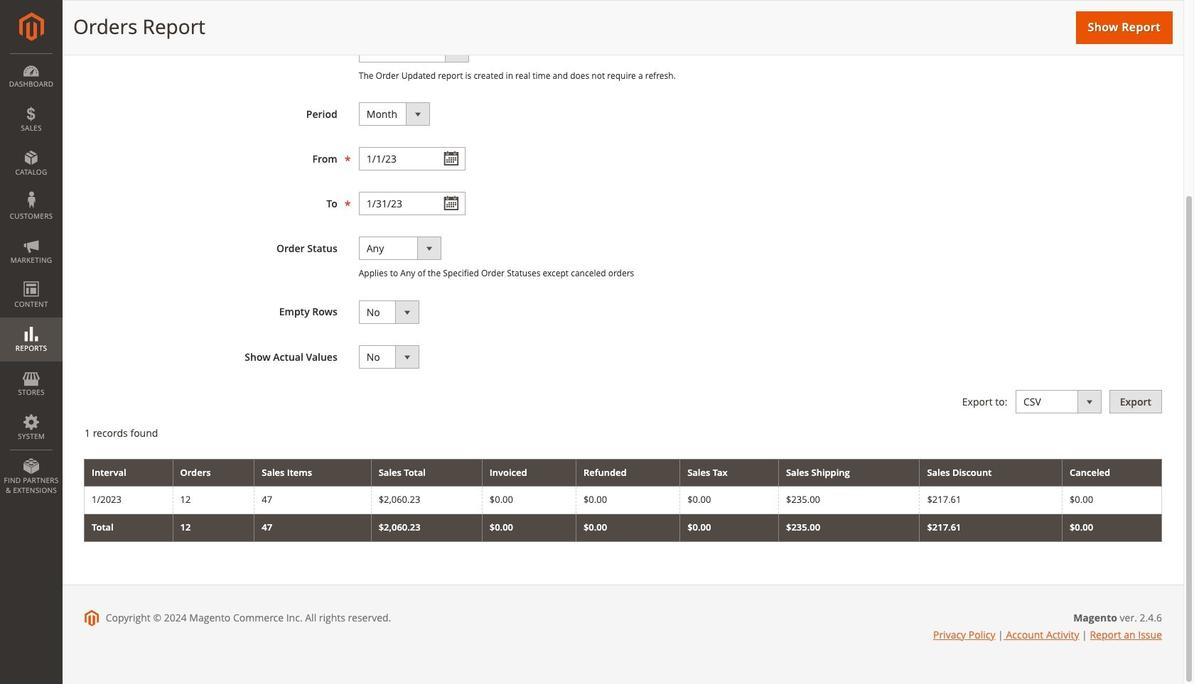 Task type: locate. For each thing, give the bounding box(es) containing it.
None text field
[[359, 192, 465, 216]]

magento admin panel image
[[19, 12, 44, 41]]

None text field
[[359, 147, 465, 171]]

menu bar
[[0, 53, 63, 503]]



